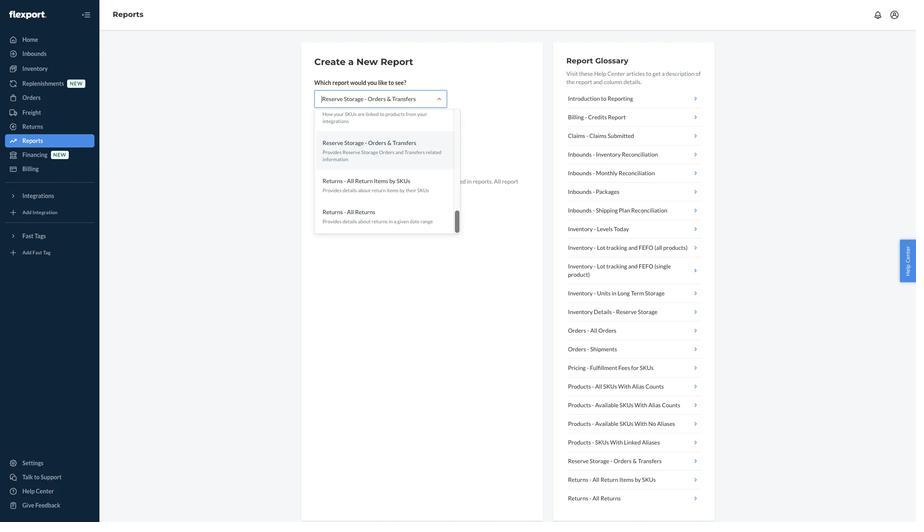 Task type: locate. For each thing, give the bounding box(es) containing it.
shipments
[[591, 346, 617, 353]]

skus up products - available skus with no aliases
[[620, 402, 634, 409]]

storage down would
[[344, 95, 364, 102]]

- inside "button"
[[592, 439, 594, 446]]

1 available from the top
[[596, 402, 619, 409]]

2 vertical spatial center
[[36, 488, 54, 495]]

0 vertical spatial fefo
[[639, 244, 654, 251]]

0 horizontal spatial range
[[328, 118, 343, 125]]

- left "levels"
[[594, 226, 596, 233]]

returns inside returns - all return items by skus provides details about return items by their skus
[[323, 178, 343, 185]]

billing inside button
[[568, 114, 584, 121]]

3 provides from the top
[[323, 219, 342, 225]]

- down products - available skus with no aliases
[[592, 439, 594, 446]]

2 about from the top
[[358, 219, 371, 225]]

claims down billing - credits report
[[568, 132, 586, 139]]

- inside 'button'
[[594, 290, 596, 297]]

2 horizontal spatial center
[[905, 246, 912, 263]]

introduction to reporting button
[[567, 90, 702, 108]]

all for returns - all returns
[[593, 495, 600, 502]]

a left given
[[394, 219, 397, 225]]

2 details from the top
[[343, 219, 357, 225]]

1 vertical spatial return
[[601, 476, 619, 483]]

1 horizontal spatial center
[[608, 70, 626, 77]]

1 vertical spatial new
[[53, 152, 66, 158]]

products - available skus with alias counts button
[[567, 396, 702, 415]]

in inside returns - all returns provides details about returns in a given date range
[[389, 219, 393, 225]]

2 horizontal spatial a
[[662, 70, 665, 77]]

0 vertical spatial create
[[314, 56, 346, 68]]

pricing - fulfillment fees for skus button
[[567, 359, 702, 378]]

2 horizontal spatial new
[[386, 178, 397, 185]]

1 vertical spatial information
[[398, 178, 428, 185]]

give
[[22, 502, 34, 509]]

0 vertical spatial billing
[[568, 114, 584, 121]]

- up the "orders - shipments" at the right of page
[[588, 327, 590, 334]]

2 products from the top
[[568, 402, 591, 409]]

1 add from the top
[[22, 210, 32, 216]]

would
[[350, 79, 366, 86]]

orders up 'linked'
[[368, 95, 386, 102]]

about left returns at left top
[[358, 219, 371, 225]]

1 horizontal spatial help
[[595, 70, 607, 77]]

1 horizontal spatial new
[[70, 81, 83, 87]]

1 horizontal spatial a
[[394, 219, 397, 225]]

today
[[614, 226, 629, 233]]

by inside button
[[635, 476, 641, 483]]

storage right term on the bottom of page
[[646, 290, 665, 297]]

inventory inside button
[[568, 308, 593, 316]]

0 vertical spatial about
[[358, 187, 371, 194]]

reserve storage - orders & transfers inside button
[[568, 458, 662, 465]]

skus
[[345, 111, 357, 117], [397, 178, 411, 185], [418, 187, 429, 194], [640, 364, 654, 371], [604, 383, 617, 390], [620, 402, 634, 409], [620, 420, 634, 427], [596, 439, 609, 446], [642, 476, 656, 483]]

- left the shipments
[[588, 346, 590, 353]]

alias inside button
[[632, 383, 645, 390]]

tracking for (all
[[607, 244, 628, 251]]

0 vertical spatial aliases
[[658, 420, 676, 427]]

information up their
[[398, 178, 428, 185]]

items up return
[[374, 178, 388, 185]]

no
[[649, 420, 656, 427]]

1 vertical spatial reserve storage - orders & transfers
[[568, 458, 662, 465]]

counts inside button
[[662, 402, 681, 409]]

these
[[579, 70, 593, 77]]

products - skus with linked aliases
[[568, 439, 660, 446]]

- for returns - all return items by skus provides details about return items by their skus
[[344, 178, 346, 185]]

1 vertical spatial about
[[358, 219, 371, 225]]

returns - all returns provides details about returns in a given date range
[[323, 209, 433, 225]]

help center inside button
[[905, 246, 912, 276]]

1 horizontal spatial reports link
[[113, 10, 144, 19]]

inventory inside inventory - lot tracking and fefo (single product)
[[568, 263, 593, 270]]

0 vertical spatial for
[[378, 178, 385, 185]]

alias for products - available skus with alias counts
[[649, 402, 661, 409]]

billing - credits report
[[568, 114, 626, 121]]

- up inventory - units in long term storage
[[594, 263, 596, 270]]

0 horizontal spatial center
[[36, 488, 54, 495]]

0 horizontal spatial alias
[[632, 383, 645, 390]]

skus inside the returns - all return items by skus button
[[642, 476, 656, 483]]

returns
[[22, 123, 43, 130], [323, 178, 343, 185], [323, 209, 343, 216], [355, 209, 376, 216], [568, 476, 589, 483], [568, 495, 589, 502], [601, 495, 621, 502]]

1 vertical spatial by
[[400, 187, 405, 194]]

2 vertical spatial new
[[386, 178, 397, 185]]

orders up the shipments
[[599, 327, 617, 334]]

1 tracking from the top
[[607, 244, 628, 251]]

lot inside inventory - lot tracking and fefo (single product)
[[597, 263, 606, 270]]

2 horizontal spatial by
[[635, 476, 641, 483]]

0 vertical spatial return
[[355, 178, 373, 185]]

units
[[597, 290, 611, 297]]

inventory left "levels"
[[568, 226, 593, 233]]

by for returns - all return items by skus
[[635, 476, 641, 483]]

all inside returns - all return items by skus provides details about return items by their skus
[[347, 178, 354, 185]]

1 products from the top
[[568, 383, 591, 390]]

to left 2
[[351, 178, 356, 185]]

provides up create report
[[323, 149, 342, 155]]

- inside button
[[592, 402, 594, 409]]

0 vertical spatial help center
[[905, 246, 912, 276]]

with inside button
[[635, 402, 648, 409]]

fefo for (single
[[639, 263, 654, 270]]

create up may
[[322, 159, 340, 166]]

available down products - all skus with alias counts
[[596, 402, 619, 409]]

0 vertical spatial available
[[596, 402, 619, 409]]

to inside button
[[34, 474, 40, 481]]

provides
[[323, 149, 342, 155], [323, 187, 342, 194], [323, 219, 342, 225]]

reserve storage - orders & transfers up 'linked'
[[322, 95, 416, 102]]

inbounds down claims - claims submitted
[[568, 151, 592, 158]]

like
[[378, 79, 388, 86]]

of
[[696, 70, 701, 77]]

claims down credits
[[590, 132, 607, 139]]

2 provides from the top
[[323, 187, 342, 194]]

- inside returns - all returns provides details about returns in a given date range
[[344, 209, 346, 216]]

pricing - fulfillment fees for skus
[[568, 364, 654, 371]]

1 horizontal spatial return
[[601, 476, 619, 483]]

report down "reporting" at the top right of the page
[[608, 114, 626, 121]]

1 vertical spatial counts
[[662, 402, 681, 409]]

reserve storage - orders & transfers provides reserve storage orders and transfers related information
[[323, 139, 442, 163]]

inbounds down inbounds - packages
[[568, 207, 592, 214]]

transfers
[[392, 95, 416, 102], [393, 139, 417, 146], [405, 149, 425, 155], [638, 458, 662, 465]]

1 vertical spatial fefo
[[639, 263, 654, 270]]

inventory for inventory - lot tracking and fefo (all products)
[[568, 244, 593, 251]]

to
[[647, 70, 652, 77], [389, 79, 394, 86], [602, 95, 607, 102], [380, 111, 385, 117], [378, 133, 384, 140], [351, 178, 356, 185], [429, 178, 435, 185], [34, 474, 40, 481]]

are
[[358, 111, 365, 117], [342, 186, 350, 193]]

1 vertical spatial reconciliation
[[619, 170, 655, 177]]

all for products - all skus with alias counts
[[596, 383, 603, 390]]

1 vertical spatial range
[[421, 219, 433, 225]]

fefo inside inventory - lot tracking and fefo (single product)
[[639, 263, 654, 270]]

0 vertical spatial a
[[348, 56, 354, 68]]

storage down term on the bottom of page
[[638, 308, 658, 316]]

all down up
[[347, 209, 354, 216]]

0 horizontal spatial billing
[[22, 165, 39, 172]]

create up which
[[314, 56, 346, 68]]

3 products from the top
[[568, 420, 591, 427]]

-
[[365, 95, 367, 102], [585, 114, 587, 121], [587, 132, 589, 139], [365, 139, 367, 146], [593, 151, 595, 158], [593, 170, 595, 177], [344, 178, 346, 185], [593, 188, 595, 195], [593, 207, 595, 214], [344, 209, 346, 216], [594, 226, 596, 233], [594, 244, 596, 251], [594, 263, 596, 270], [594, 290, 596, 297], [613, 308, 615, 316], [588, 327, 590, 334], [588, 346, 590, 353], [587, 364, 589, 371], [592, 383, 594, 390], [592, 402, 594, 409], [592, 420, 594, 427], [592, 439, 594, 446], [611, 458, 613, 465], [590, 476, 592, 483], [590, 495, 592, 502]]

1 vertical spatial details
[[343, 219, 357, 225]]

details.
[[624, 78, 642, 85]]

returns
[[372, 219, 388, 225]]

available for products - available skus with no aliases
[[596, 420, 619, 427]]

available inside button
[[596, 402, 619, 409]]

about down hours
[[358, 187, 371, 194]]

items
[[387, 187, 399, 194]]

1 horizontal spatial items
[[620, 476, 634, 483]]

help center
[[905, 246, 912, 276], [22, 488, 54, 495]]

1 your from the left
[[334, 111, 344, 117]]

2 vertical spatial a
[[394, 219, 397, 225]]

skus right their
[[418, 187, 429, 194]]

claims
[[568, 132, 586, 139], [590, 132, 607, 139]]

items inside button
[[620, 476, 634, 483]]

inventory up product)
[[568, 263, 593, 270]]

by up time
[[390, 178, 396, 185]]

1 vertical spatial provides
[[323, 187, 342, 194]]

1 vertical spatial center
[[905, 246, 912, 263]]

return for returns - all return items by skus provides details about return items by their skus
[[355, 178, 373, 185]]

for inside button
[[632, 364, 639, 371]]

products
[[386, 111, 405, 117]]

return for returns - all return items by skus
[[601, 476, 619, 483]]

2 add from the top
[[22, 250, 32, 256]]

1 vertical spatial items
[[620, 476, 634, 483]]

1 horizontal spatial 10/2/2023
[[392, 134, 420, 141]]

help inside 'visit these help center articles to get a description of the report and column details.'
[[595, 70, 607, 77]]

lot down inventory - levels today
[[597, 244, 606, 251]]

skus up integrations on the left of page
[[345, 111, 357, 117]]

4 products from the top
[[568, 439, 591, 446]]

0 vertical spatial reserve storage - orders & transfers
[[322, 95, 416, 102]]

2 available from the top
[[596, 420, 619, 427]]

talk to support
[[22, 474, 62, 481]]

return up universal
[[355, 178, 373, 185]]

- down billing - credits report
[[587, 132, 589, 139]]

reconciliation for inbounds - monthly reconciliation
[[619, 170, 655, 177]]

2 vertical spatial reconciliation
[[632, 207, 668, 214]]

support
[[41, 474, 62, 481]]

inventory for inventory details - reserve storage
[[568, 308, 593, 316]]

1 10/2/2023 from the left
[[320, 134, 348, 141]]

returns - all return items by skus
[[568, 476, 656, 483]]

to inside 'visit these help center articles to get a description of the report and column details.'
[[647, 70, 652, 77]]

0 vertical spatial range
[[328, 118, 343, 125]]

fefo left (single
[[639, 263, 654, 270]]

0 vertical spatial provides
[[323, 149, 342, 155]]

0 horizontal spatial items
[[374, 178, 388, 185]]

0 vertical spatial center
[[608, 70, 626, 77]]

provides inside returns - all returns provides details about returns in a given date range
[[323, 219, 342, 225]]

monthly
[[596, 170, 618, 177]]

- down fulfillment
[[592, 383, 594, 390]]

2 vertical spatial provides
[[323, 219, 342, 225]]

report for billing - credits report
[[608, 114, 626, 121]]

0 vertical spatial are
[[358, 111, 365, 117]]

orders up pricing
[[568, 346, 586, 353]]

- for inventory - lot tracking and fefo (single product)
[[594, 263, 596, 270]]

with for products - all skus with alias counts
[[619, 383, 631, 390]]

0 horizontal spatial 10/2/2023
[[320, 134, 348, 141]]

1 horizontal spatial claims
[[590, 132, 607, 139]]

new up time
[[386, 178, 397, 185]]

in left long
[[612, 290, 617, 297]]

from
[[406, 111, 417, 117]]

alias for products - all skus with alias counts
[[632, 383, 645, 390]]

products inside button
[[568, 402, 591, 409]]

inventory up monthly
[[596, 151, 621, 158]]

skus down pricing - fulfillment fees for skus
[[604, 383, 617, 390]]

2 10/2/2023 from the left
[[392, 134, 420, 141]]

- down inventory - levels today
[[594, 244, 596, 251]]

storage up hours
[[361, 149, 378, 155]]

fast tags
[[22, 233, 46, 240]]

0 vertical spatial reconciliation
[[622, 151, 658, 158]]

counts
[[646, 383, 664, 390], [662, 402, 681, 409]]

returns - all returns
[[568, 495, 621, 502]]

0 horizontal spatial information
[[323, 156, 349, 163]]

financing
[[22, 151, 48, 158]]

tracking inside inventory - lot tracking and fefo (single product)
[[607, 263, 628, 270]]

returns for returns - all return items by skus
[[568, 476, 589, 483]]

product)
[[568, 271, 590, 278]]

0 vertical spatial reports
[[113, 10, 144, 19]]

their
[[406, 187, 417, 194]]

0 vertical spatial by
[[390, 178, 396, 185]]

1 claims from the left
[[568, 132, 586, 139]]

alias
[[632, 383, 645, 390], [649, 402, 661, 409]]

inbounds inside button
[[568, 188, 592, 195]]

1 vertical spatial &
[[388, 139, 392, 146]]

inventory - lot tracking and fefo (single product)
[[568, 263, 671, 278]]

may
[[320, 178, 330, 185]]

2 fefo from the top
[[639, 263, 654, 270]]

skus inside products - available skus with no aliases button
[[620, 420, 634, 427]]

transfers inside button
[[638, 458, 662, 465]]

levels
[[597, 226, 613, 233]]

0 horizontal spatial help
[[22, 488, 35, 495]]

report up these
[[567, 56, 594, 66]]

and inside inventory - lot tracking and fefo (single product)
[[629, 263, 638, 270]]

- for products - skus with linked aliases
[[592, 439, 594, 446]]

and left related
[[396, 149, 404, 155]]

new up billing link
[[53, 152, 66, 158]]

1 horizontal spatial alias
[[649, 402, 661, 409]]

- left packages
[[593, 188, 595, 195]]

0 vertical spatial items
[[374, 178, 388, 185]]

flexport logo image
[[9, 11, 46, 19]]

in left universal
[[351, 186, 356, 193]]

for up return
[[378, 178, 385, 185]]

alias inside button
[[649, 402, 661, 409]]

reconciliation down claims - claims submitted button
[[622, 151, 658, 158]]

billing down financing
[[22, 165, 39, 172]]

1 horizontal spatial report
[[567, 56, 594, 66]]

skus down reserve storage - orders & transfers button
[[642, 476, 656, 483]]

be
[[436, 178, 442, 185]]

your up integrations on the left of page
[[334, 111, 344, 117]]

1 vertical spatial lot
[[597, 263, 606, 270]]

0 horizontal spatial by
[[390, 178, 396, 185]]

aliases right "linked"
[[642, 439, 660, 446]]

1 fefo from the top
[[639, 244, 654, 251]]

1 vertical spatial for
[[632, 364, 639, 371]]

1 vertical spatial reports
[[22, 137, 43, 144]]

freight
[[22, 109, 41, 116]]

pricing
[[568, 364, 586, 371]]

counts for products - all skus with alias counts
[[646, 383, 664, 390]]

1 details from the top
[[343, 187, 357, 194]]

reconciliation
[[622, 151, 658, 158], [619, 170, 655, 177], [632, 207, 668, 214]]

1 horizontal spatial range
[[421, 219, 433, 225]]

and inside the reserve storage - orders & transfers provides reserve storage orders and transfers related information
[[396, 149, 404, 155]]

0 vertical spatial tracking
[[607, 244, 628, 251]]

inventory - lot tracking and fefo (all products) button
[[567, 239, 702, 257]]

0 vertical spatial lot
[[597, 244, 606, 251]]

1 about from the top
[[358, 187, 371, 194]]

0 horizontal spatial report
[[381, 56, 414, 68]]

2 vertical spatial help
[[22, 488, 35, 495]]

- for returns - all return items by skus
[[590, 476, 592, 483]]

tracking down today on the top of the page
[[607, 244, 628, 251]]

reserve
[[322, 95, 343, 102], [323, 139, 343, 146], [343, 149, 361, 155], [617, 308, 637, 316], [568, 458, 589, 465]]

to right 'like' in the top of the page
[[389, 79, 394, 86]]

report glossary
[[567, 56, 629, 66]]

reflected
[[443, 178, 466, 185]]

add
[[22, 210, 32, 216], [22, 250, 32, 256]]

reconciliation for inbounds - inventory reconciliation
[[622, 151, 658, 158]]

to left get
[[647, 70, 652, 77]]

are inside the how your skus are linked to products from your integrations
[[358, 111, 365, 117]]

- for inbounds - monthly reconciliation
[[593, 170, 595, 177]]

skus down 'products - available skus with alias counts'
[[620, 420, 634, 427]]

1 horizontal spatial reserve storage - orders & transfers
[[568, 458, 662, 465]]

1 horizontal spatial are
[[358, 111, 365, 117]]

1 vertical spatial are
[[342, 186, 350, 193]]

in
[[467, 178, 472, 185], [351, 186, 356, 193], [389, 219, 393, 225], [612, 290, 617, 297]]

orders
[[22, 94, 41, 101], [368, 95, 386, 102], [368, 139, 387, 146], [379, 149, 395, 155], [568, 327, 586, 334], [599, 327, 617, 334], [568, 346, 586, 353], [614, 458, 632, 465]]

- for inventory - units in long term storage
[[594, 290, 596, 297]]

transfers down products - skus with linked aliases "button"
[[638, 458, 662, 465]]

inventory for inventory - lot tracking and fefo (single product)
[[568, 263, 593, 270]]

0 vertical spatial information
[[323, 156, 349, 163]]

- up returns - all returns
[[590, 476, 592, 483]]

all for returns - all return items by skus provides details about return items by their skus
[[347, 178, 354, 185]]

integration
[[33, 210, 58, 216]]

0 vertical spatial new
[[70, 81, 83, 87]]

lot
[[597, 244, 606, 251], [597, 263, 606, 270]]

inventory inside 'button'
[[568, 290, 593, 297]]

1 horizontal spatial by
[[400, 187, 405, 194]]

2 vertical spatial &
[[633, 458, 637, 465]]

products - available skus with alias counts
[[568, 402, 681, 409]]

0 horizontal spatial are
[[342, 186, 350, 193]]

inbounds for inbounds
[[22, 50, 47, 57]]

lot inside 'inventory - lot tracking and fefo (all products)' button
[[597, 244, 606, 251]]

to right 'linked'
[[380, 111, 385, 117]]

items down reserve storage - orders & transfers button
[[620, 476, 634, 483]]

return up returns - all returns
[[601, 476, 619, 483]]

returns for returns
[[22, 123, 43, 130]]

1 vertical spatial create
[[322, 159, 340, 166]]

& inside button
[[633, 458, 637, 465]]

1 vertical spatial fast
[[33, 250, 42, 256]]

available for products - available skus with alias counts
[[596, 402, 619, 409]]

add down fast tags
[[22, 250, 32, 256]]

items inside returns - all return items by skus provides details about return items by their skus
[[374, 178, 388, 185]]

fast left tag
[[33, 250, 42, 256]]

reserve storage - orders & transfers down products - skus with linked aliases
[[568, 458, 662, 465]]

range
[[328, 118, 343, 125], [421, 219, 433, 225]]

- right pricing
[[587, 364, 589, 371]]

1 horizontal spatial information
[[398, 178, 428, 185]]

details inside returns - all returns provides details about returns in a given date range
[[343, 219, 357, 225]]

fast left tags at the top left of page
[[22, 233, 33, 240]]

- for claims - claims submitted
[[587, 132, 589, 139]]

center inside 'visit these help center articles to get a description of the report and column details.'
[[608, 70, 626, 77]]

skus up (utc).
[[397, 178, 411, 185]]

by for returns - all return items by skus provides details about return items by their skus
[[390, 178, 396, 185]]

lot for inventory - lot tracking and fefo (single product)
[[597, 263, 606, 270]]

skus inside pricing - fulfillment fees for skus button
[[640, 364, 654, 371]]

and down 'inventory - lot tracking and fefo (all products)' button
[[629, 263, 638, 270]]

provides down take
[[323, 187, 342, 194]]

report down these
[[576, 78, 593, 85]]

lot up the units
[[597, 263, 606, 270]]

- down returns - all return items by skus
[[590, 495, 592, 502]]

orders - shipments
[[568, 346, 617, 353]]

open account menu image
[[890, 10, 900, 20]]

lot for inventory - lot tracking and fefo (all products)
[[597, 244, 606, 251]]

(all
[[655, 244, 663, 251]]

- left credits
[[585, 114, 587, 121]]

for inside it may take up to 2 hours for new information to be reflected in reports. all report time fields are in universal time (utc).
[[378, 178, 385, 185]]

add fast tag link
[[5, 246, 95, 260]]

- inside inventory - lot tracking and fefo (single product)
[[594, 263, 596, 270]]

0 horizontal spatial for
[[378, 178, 385, 185]]

products inside "button"
[[568, 439, 591, 446]]

reserve inside button
[[568, 458, 589, 465]]

new
[[70, 81, 83, 87], [53, 152, 66, 158], [386, 178, 397, 185]]

get
[[653, 70, 661, 77]]

0 horizontal spatial claims
[[568, 132, 586, 139]]

- right the details
[[613, 308, 615, 316]]

0 horizontal spatial a
[[348, 56, 354, 68]]

introduction
[[568, 95, 600, 102]]

create inside button
[[322, 159, 340, 166]]

inventory down product)
[[568, 290, 593, 297]]

fees
[[619, 364, 631, 371]]

home link
[[5, 33, 95, 46]]

2 lot from the top
[[597, 263, 606, 270]]

inventory up replenishments
[[22, 65, 48, 72]]

10/2/2023
[[320, 134, 348, 141], [392, 134, 420, 141]]

0 vertical spatial add
[[22, 210, 32, 216]]

counts inside button
[[646, 383, 664, 390]]

inventory for inventory - levels today
[[568, 226, 593, 233]]

- left monthly
[[593, 170, 595, 177]]

and inside 'visit these help center articles to get a description of the report and column details.'
[[594, 78, 603, 85]]

1 horizontal spatial for
[[632, 364, 639, 371]]

fast inside fast tags "dropdown button"
[[22, 233, 33, 240]]

available inside button
[[596, 420, 619, 427]]

date
[[314, 118, 327, 125]]

report inside button
[[608, 114, 626, 121]]

1 provides from the top
[[323, 149, 342, 155]]

inbounds for inbounds - monthly reconciliation
[[568, 170, 592, 177]]

skus down products - available skus with no aliases
[[596, 439, 609, 446]]

inbounds - packages button
[[567, 183, 702, 201]]

return inside button
[[601, 476, 619, 483]]

to left "reporting" at the top right of the page
[[602, 95, 607, 102]]

tracking
[[607, 244, 628, 251], [607, 263, 628, 270]]

2 horizontal spatial help
[[905, 265, 912, 276]]

1 vertical spatial add
[[22, 250, 32, 256]]

all down returns - all return items by skus
[[593, 495, 600, 502]]

inbounds for inbounds - packages
[[568, 188, 592, 195]]

with left "linked"
[[611, 439, 623, 446]]

return inside returns - all return items by skus provides details about return items by their skus
[[355, 178, 373, 185]]

2 tracking from the top
[[607, 263, 628, 270]]

home
[[22, 36, 38, 43]]

1 vertical spatial aliases
[[642, 439, 660, 446]]

- inside returns - all return items by skus provides details about return items by their skus
[[344, 178, 346, 185]]

- up products - skus with linked aliases
[[592, 420, 594, 427]]

all up returns - all returns
[[593, 476, 600, 483]]

2 vertical spatial by
[[635, 476, 641, 483]]

all inside returns - all returns provides details about returns in a given date range
[[347, 209, 354, 216]]

by
[[390, 178, 396, 185], [400, 187, 405, 194], [635, 476, 641, 483]]

talk to support button
[[5, 471, 95, 484]]

to right talk
[[34, 474, 40, 481]]

products - all skus with alias counts
[[568, 383, 664, 390]]

1 lot from the top
[[597, 244, 606, 251]]

all right reports.
[[494, 178, 501, 185]]

give feedback button
[[5, 499, 95, 512]]

replenishments
[[22, 80, 64, 87]]

0 horizontal spatial your
[[334, 111, 344, 117]]

a
[[348, 56, 354, 68], [662, 70, 665, 77], [394, 219, 397, 225]]

center inside the help center link
[[36, 488, 54, 495]]

items for returns - all return items by skus provides details about return items by their skus
[[374, 178, 388, 185]]

0 vertical spatial help
[[595, 70, 607, 77]]

details inside returns - all return items by skus provides details about return items by their skus
[[343, 187, 357, 194]]

information
[[323, 156, 349, 163], [398, 178, 428, 185]]

- inside the reserve storage - orders & transfers provides reserve storage orders and transfers related information
[[365, 139, 367, 146]]

- down claims - claims submitted
[[593, 151, 595, 158]]

0 vertical spatial counts
[[646, 383, 664, 390]]

range right date
[[421, 219, 433, 225]]

range down how
[[328, 118, 343, 125]]

available up products - skus with linked aliases
[[596, 420, 619, 427]]



Task type: vqa. For each thing, say whether or not it's contained in the screenshot.
"started"
no



Task type: describe. For each thing, give the bounding box(es) containing it.
tags
[[35, 233, 46, 240]]

report inside create report button
[[341, 159, 358, 166]]

aliases inside products - available skus with no aliases button
[[658, 420, 676, 427]]

orders - all orders button
[[567, 322, 702, 340]]

reserve inside button
[[617, 308, 637, 316]]

are inside it may take up to 2 hours for new information to be reflected in reports. all report time fields are in universal time (utc).
[[342, 186, 350, 193]]

- for returns - all returns
[[590, 495, 592, 502]]

orders inside button
[[568, 346, 586, 353]]

inbounds for inbounds - shipping plan reconciliation
[[568, 207, 592, 214]]

products for products - skus with linked aliases
[[568, 439, 591, 446]]

- for inbounds - shipping plan reconciliation
[[593, 207, 595, 214]]

claims - claims submitted
[[568, 132, 635, 139]]

date
[[410, 219, 420, 225]]

create report button
[[314, 154, 365, 171]]

new
[[357, 56, 378, 68]]

aliases inside products - skus with linked aliases "button"
[[642, 439, 660, 446]]

provides inside the reserve storage - orders & transfers provides reserve storage orders and transfers related information
[[323, 149, 342, 155]]

- for orders - shipments
[[588, 346, 590, 353]]

submitted
[[608, 132, 635, 139]]

up
[[343, 178, 350, 185]]

help center link
[[5, 485, 95, 498]]

- for products - available skus with alias counts
[[592, 402, 594, 409]]

inventory - levels today
[[568, 226, 629, 233]]

and down the inventory - levels today button
[[629, 244, 638, 251]]

products)
[[664, 244, 688, 251]]

return
[[372, 187, 386, 194]]

inventory details - reserve storage
[[568, 308, 658, 316]]

integrations
[[22, 192, 54, 199]]

skus inside 'products - available skus with alias counts' button
[[620, 402, 634, 409]]

returns - all returns button
[[567, 490, 702, 508]]

1 vertical spatial help center
[[22, 488, 54, 495]]

orders up freight
[[22, 94, 41, 101]]

- up returns - all return items by skus
[[611, 458, 613, 465]]

provides inside returns - all return items by skus provides details about return items by their skus
[[323, 187, 342, 194]]

counts for products - available skus with alias counts
[[662, 402, 681, 409]]

skus inside the how your skus are linked to products from your integrations
[[345, 111, 357, 117]]

products - skus with linked aliases button
[[567, 434, 702, 452]]

& inside the reserve storage - orders & transfers provides reserve storage orders and transfers related information
[[388, 139, 392, 146]]

time
[[314, 186, 326, 193]]

0 vertical spatial &
[[387, 95, 391, 102]]

term
[[631, 290, 644, 297]]

(utc).
[[396, 186, 412, 193]]

report inside 'visit these help center articles to get a description of the report and column details.'
[[576, 78, 593, 85]]

inbounds - packages
[[568, 188, 620, 195]]

new inside it may take up to 2 hours for new information to be reflected in reports. all report time fields are in universal time (utc).
[[386, 178, 397, 185]]

shipping
[[596, 207, 618, 214]]

products for products - available skus with alias counts
[[568, 402, 591, 409]]

integrations
[[323, 118, 349, 124]]

new for financing
[[53, 152, 66, 158]]

orders up the "orders - shipments" at the right of page
[[568, 327, 586, 334]]

report for create a new report
[[381, 56, 414, 68]]

it
[[314, 178, 318, 185]]

give feedback
[[22, 502, 60, 509]]

- for products - all skus with alias counts
[[592, 383, 594, 390]]

0 vertical spatial reports link
[[113, 10, 144, 19]]

- for inventory - levels today
[[594, 226, 596, 233]]

claims - claims submitted button
[[567, 127, 702, 146]]

transfers down from
[[393, 139, 417, 146]]

packages
[[596, 188, 620, 195]]

fast inside the add fast tag link
[[33, 250, 42, 256]]

all for returns - all returns provides details about returns in a given date range
[[347, 209, 354, 216]]

to left be
[[429, 178, 435, 185]]

- for inventory - lot tracking and fefo (all products)
[[594, 244, 596, 251]]

billing for billing
[[22, 165, 39, 172]]

products - available skus with no aliases
[[568, 420, 676, 427]]

how your skus are linked to products from your integrations
[[323, 111, 428, 124]]

close navigation image
[[81, 10, 91, 20]]

0 horizontal spatial reports link
[[5, 134, 95, 148]]

returns - all return items by skus provides details about return items by their skus
[[323, 178, 429, 194]]

in left reports.
[[467, 178, 472, 185]]

linked
[[366, 111, 379, 117]]

inventory - lot tracking and fefo (all products)
[[568, 244, 688, 251]]

about inside returns - all return items by skus provides details about return items by their skus
[[358, 187, 371, 194]]

inbounds - monthly reconciliation button
[[567, 164, 702, 183]]

date range
[[314, 118, 343, 125]]

visit these help center articles to get a description of the report and column details.
[[567, 70, 701, 85]]

range inside returns - all returns provides details about returns in a given date range
[[421, 219, 433, 225]]

description
[[666, 70, 695, 77]]

transfers left related
[[405, 149, 425, 155]]

add integration
[[22, 210, 58, 216]]

transfers down see?
[[392, 95, 416, 102]]

orders down products - skus with linked aliases
[[614, 458, 632, 465]]

add fast tag
[[22, 250, 51, 256]]

add for add fast tag
[[22, 250, 32, 256]]

- for returns - all returns provides details about returns in a given date range
[[344, 209, 346, 216]]

skus inside products - skus with linked aliases "button"
[[596, 439, 609, 446]]

returns - all return items by skus button
[[567, 471, 702, 490]]

inbounds - inventory reconciliation button
[[567, 146, 702, 164]]

with for products - available skus with alias counts
[[635, 402, 648, 409]]

- for orders - all orders
[[588, 327, 590, 334]]

center inside help center button
[[905, 246, 912, 263]]

storage inside button
[[590, 458, 610, 465]]

fast tags button
[[5, 230, 95, 243]]

settings
[[22, 460, 44, 467]]

all for returns - all return items by skus
[[593, 476, 600, 483]]

inventory for inventory
[[22, 65, 48, 72]]

inventory - units in long term storage button
[[567, 284, 702, 303]]

about inside returns - all returns provides details about returns in a given date range
[[358, 219, 371, 225]]

with for products - available skus with no aliases
[[635, 420, 648, 427]]

a inside returns - all returns provides details about returns in a given date range
[[394, 219, 397, 225]]

articles
[[627, 70, 645, 77]]

details
[[594, 308, 612, 316]]

- for pricing - fulfillment fees for skus
[[587, 364, 589, 371]]

open notifications image
[[874, 10, 884, 20]]

orders up returns - all return items by skus provides details about return items by their skus
[[379, 149, 395, 155]]

inventory for inventory - units in long term storage
[[568, 290, 593, 297]]

information inside it may take up to 2 hours for new information to be reflected in reports. all report time fields are in universal time (utc).
[[398, 178, 428, 185]]

create for create a new report
[[314, 56, 346, 68]]

storage up create report
[[345, 139, 364, 146]]

storage inside 'button'
[[646, 290, 665, 297]]

- for products - available skus with no aliases
[[592, 420, 594, 427]]

which report would you like to see?
[[314, 79, 407, 86]]

you
[[368, 79, 377, 86]]

2 claims from the left
[[590, 132, 607, 139]]

returns link
[[5, 120, 95, 134]]

billing - credits report button
[[567, 108, 702, 127]]

- for inbounds - packages
[[593, 188, 595, 195]]

help inside button
[[905, 265, 912, 276]]

products - all skus with alias counts button
[[567, 378, 702, 396]]

all inside it may take up to 2 hours for new information to be reflected in reports. all report time fields are in universal time (utc).
[[494, 178, 501, 185]]

given
[[398, 219, 409, 225]]

hours
[[362, 178, 376, 185]]

2 your from the left
[[417, 111, 428, 117]]

tracking for (single
[[607, 263, 628, 270]]

in inside 'button'
[[612, 290, 617, 297]]

to inside button
[[602, 95, 607, 102]]

it may take up to 2 hours for new information to be reflected in reports. all report time fields are in universal time (utc).
[[314, 178, 519, 193]]

see?
[[395, 79, 407, 86]]

returns for returns - all returns provides details about returns in a given date range
[[323, 209, 343, 216]]

column
[[604, 78, 623, 85]]

orders - shipments button
[[567, 340, 702, 359]]

report left would
[[333, 79, 349, 86]]

to inside the how your skus are linked to products from your integrations
[[380, 111, 385, 117]]

add integration link
[[5, 206, 95, 219]]

with inside "button"
[[611, 439, 623, 446]]

fulfillment
[[590, 364, 618, 371]]

returns for returns - all return items by skus provides details about return items by their skus
[[323, 178, 343, 185]]

0 horizontal spatial reserve storage - orders & transfers
[[322, 95, 416, 102]]

freight link
[[5, 106, 95, 119]]

orders down the how your skus are linked to products from your integrations
[[368, 139, 387, 146]]

inventory - lot tracking and fefo (single product) button
[[567, 257, 702, 284]]

inventory - units in long term storage
[[568, 290, 665, 297]]

products for products - available skus with no aliases
[[568, 420, 591, 427]]

a inside 'visit these help center articles to get a description of the report and column details.'
[[662, 70, 665, 77]]

all for orders - all orders
[[591, 327, 598, 334]]

storage inside button
[[638, 308, 658, 316]]

talk
[[22, 474, 33, 481]]

- for inbounds - inventory reconciliation
[[593, 151, 595, 158]]

reporting
[[608, 95, 633, 102]]

products for products - all skus with alias counts
[[568, 383, 591, 390]]

fefo for (all
[[639, 244, 654, 251]]

which
[[314, 79, 331, 86]]

returns for returns - all returns
[[568, 495, 589, 502]]

billing link
[[5, 163, 95, 176]]

1 horizontal spatial reports
[[113, 10, 144, 19]]

items for returns - all return items by skus
[[620, 476, 634, 483]]

universal
[[357, 186, 381, 193]]

fields
[[327, 186, 341, 193]]

information inside the reserve storage - orders & transfers provides reserve storage orders and transfers related information
[[323, 156, 349, 163]]

linked
[[624, 439, 641, 446]]

create report
[[322, 159, 358, 166]]

inbounds link
[[5, 47, 95, 61]]

create for create report
[[322, 159, 340, 166]]

skus inside products - all skus with alias counts button
[[604, 383, 617, 390]]

report inside it may take up to 2 hours for new information to be reflected in reports. all report time fields are in universal time (utc).
[[502, 178, 519, 185]]

create a new report
[[314, 56, 414, 68]]

inventory details - reserve storage button
[[567, 303, 702, 322]]

how
[[323, 111, 333, 117]]

add for add integration
[[22, 210, 32, 216]]

to down the how your skus are linked to products from your integrations
[[378, 133, 384, 140]]

inbounds - inventory reconciliation
[[568, 151, 658, 158]]

inbounds for inbounds - inventory reconciliation
[[568, 151, 592, 158]]

billing for billing - credits report
[[568, 114, 584, 121]]

0 horizontal spatial reports
[[22, 137, 43, 144]]

new for replenishments
[[70, 81, 83, 87]]

orders - all orders
[[568, 327, 617, 334]]

- up 'linked'
[[365, 95, 367, 102]]

- for billing - credits report
[[585, 114, 587, 121]]



